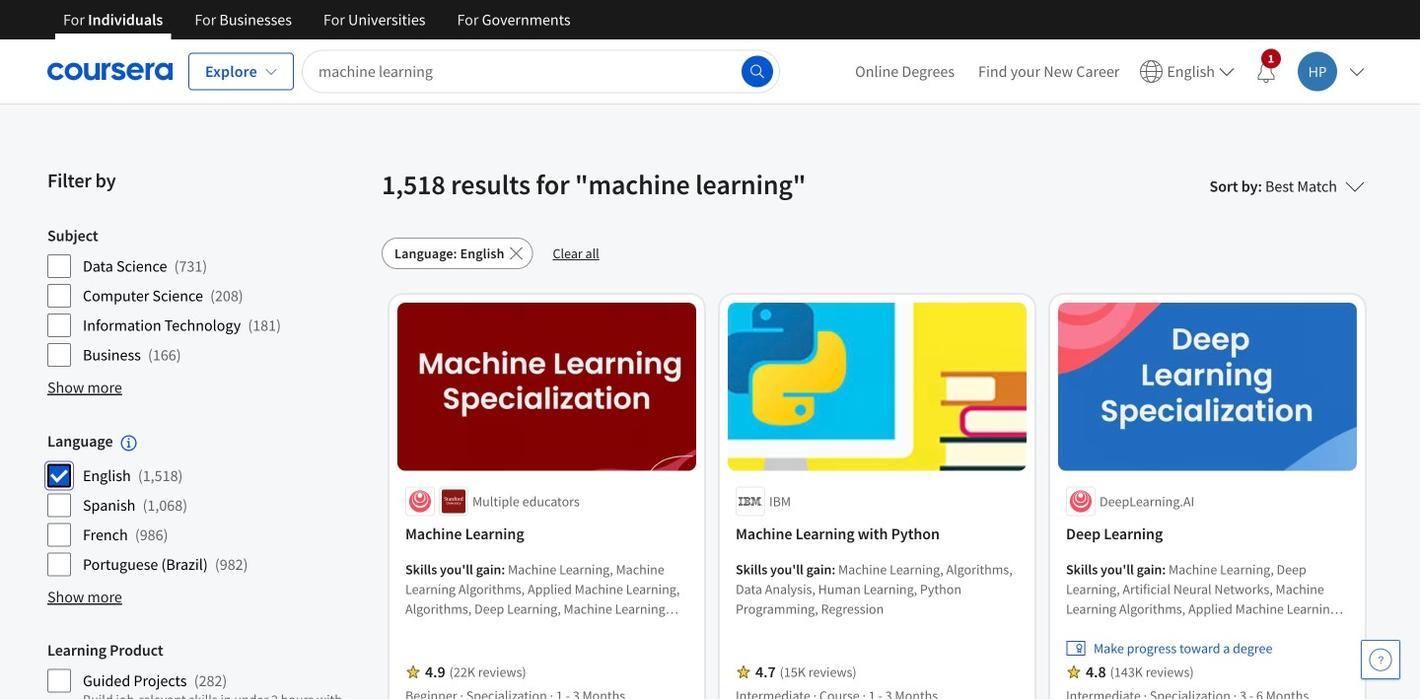 Task type: vqa. For each thing, say whether or not it's contained in the screenshot.
How much does this certificate cost? dropdown button
no



Task type: locate. For each thing, give the bounding box(es) containing it.
help center image
[[1370, 648, 1393, 672]]

(4.9 stars) element
[[425, 663, 446, 682]]

1 group from the top
[[47, 226, 370, 368]]

1 vertical spatial group
[[47, 431, 370, 577]]

0 vertical spatial group
[[47, 226, 370, 368]]

None search field
[[302, 50, 780, 93]]

group
[[47, 226, 370, 368], [47, 431, 370, 577], [47, 641, 370, 700]]

3 group from the top
[[47, 641, 370, 700]]

2 vertical spatial group
[[47, 641, 370, 700]]

coursera image
[[47, 56, 173, 87]]



Task type: describe. For each thing, give the bounding box(es) containing it.
What do you want to learn? text field
[[302, 50, 780, 93]]

information about this filter group image
[[121, 435, 137, 451]]

2 group from the top
[[47, 431, 370, 577]]

(4.7 stars) element
[[756, 663, 776, 682]]

(4.8 stars) element
[[1086, 663, 1107, 682]]

banner navigation
[[47, 0, 587, 39]]



